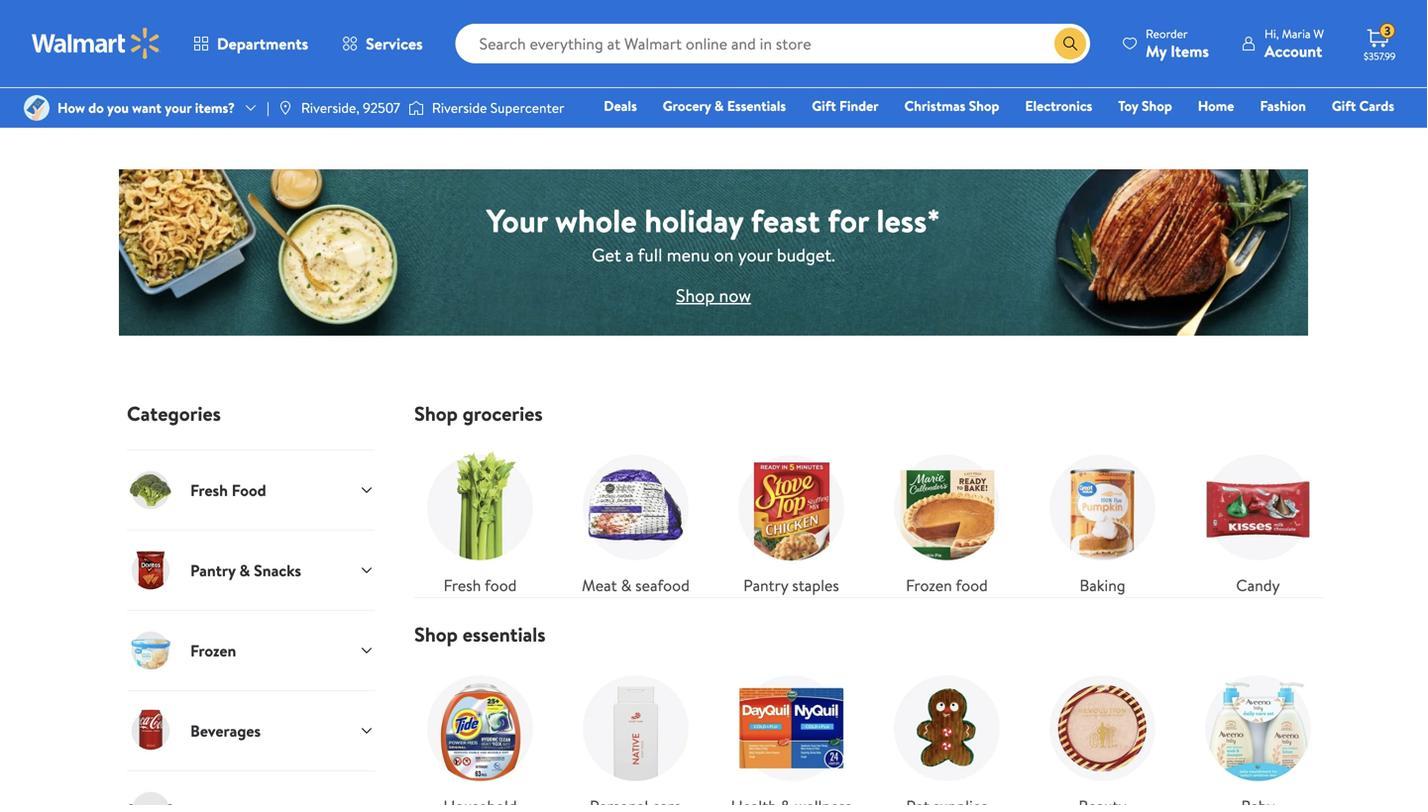 Task type: describe. For each thing, give the bounding box(es) containing it.
gift for cards
[[1332, 96, 1356, 115]]

frozen button
[[127, 611, 375, 691]]

Search search field
[[456, 24, 1090, 63]]

your whole holiday feast for less* get a full menu on your budget.
[[487, 198, 941, 267]]

frozen food
[[906, 575, 988, 597]]

walmart+ link
[[1327, 123, 1404, 144]]

whole
[[555, 198, 637, 243]]

list for shop groceries
[[402, 426, 1336, 598]]

shop groceries
[[414, 400, 543, 428]]

grab & go image
[[127, 788, 174, 806]]

holiday
[[645, 198, 743, 243]]

a
[[625, 243, 634, 267]]

frozen food link
[[881, 442, 1013, 598]]

want
[[132, 98, 162, 117]]

0 horizontal spatial your
[[165, 98, 192, 117]]

pantry & snacks
[[190, 560, 301, 582]]

shop now
[[676, 283, 751, 308]]

feast
[[751, 198, 820, 243]]

christmas shop
[[905, 96, 1000, 115]]

departments
[[217, 33, 308, 55]]

shop right christmas
[[969, 96, 1000, 115]]

shop for now
[[676, 283, 715, 308]]

do
[[88, 98, 104, 117]]

fresh food
[[190, 480, 266, 501]]

shop for essentials
[[414, 621, 458, 649]]

supercenter
[[490, 98, 565, 117]]

registry link
[[1157, 123, 1226, 144]]

pantry for pantry & snacks
[[190, 560, 236, 582]]

reorder my items
[[1146, 25, 1209, 62]]

walmart image
[[32, 28, 161, 59]]

hi,
[[1265, 25, 1279, 42]]

food for frozen food
[[956, 575, 988, 597]]

& for essentials
[[715, 96, 724, 115]]

toy shop
[[1118, 96, 1172, 115]]

gift cards link
[[1323, 95, 1404, 116]]

your
[[487, 198, 548, 243]]

list for shop essentials
[[402, 647, 1336, 806]]

fresh food
[[444, 575, 517, 597]]

search icon image
[[1063, 36, 1078, 52]]

seafood
[[635, 575, 690, 597]]

grocery & essentials
[[663, 96, 786, 115]]

fashion
[[1260, 96, 1306, 115]]

you
[[107, 98, 129, 117]]

fresh for fresh food
[[444, 575, 481, 597]]

meat & seafood
[[582, 575, 690, 597]]

essentials
[[463, 621, 546, 649]]

less*
[[877, 198, 941, 243]]

grocery
[[663, 96, 711, 115]]

budget.
[[777, 243, 835, 267]]

pantry & snacks button
[[127, 530, 375, 611]]

candy
[[1236, 575, 1280, 597]]

snacks
[[254, 560, 301, 582]]

beverages button
[[127, 691, 375, 771]]

christmas
[[905, 96, 966, 115]]

my
[[1146, 40, 1167, 62]]

items
[[1171, 40, 1209, 62]]

baking link
[[1037, 442, 1169, 598]]

how
[[57, 98, 85, 117]]

gift cards registry
[[1166, 96, 1395, 143]]

finder
[[840, 96, 879, 115]]

toy
[[1118, 96, 1139, 115]]

get
[[592, 243, 621, 267]]

fresh food button
[[127, 450, 375, 530]]

full
[[638, 243, 663, 267]]

riverside, 92507
[[301, 98, 400, 117]]

one debit
[[1243, 124, 1310, 143]]

& for seafood
[[621, 575, 632, 597]]

walmart+
[[1335, 124, 1395, 143]]

 image for how do you want your items?
[[24, 95, 50, 121]]

reorder
[[1146, 25, 1188, 42]]

toy shop link
[[1109, 95, 1181, 116]]

your whole holiday feast for less*. get a full menu on your budget. shop now. image
[[119, 168, 1308, 338]]

categories
[[127, 400, 221, 428]]

home link
[[1189, 95, 1243, 116]]



Task type: vqa. For each thing, say whether or not it's contained in the screenshot.
'budget.'
yes



Task type: locate. For each thing, give the bounding box(es) containing it.
gift for finder
[[812, 96, 836, 115]]

cards
[[1360, 96, 1395, 115]]

maria
[[1282, 25, 1311, 42]]

 image right 92507
[[408, 98, 424, 118]]

menu
[[667, 243, 710, 267]]

services
[[366, 33, 423, 55]]

0 horizontal spatial gift
[[812, 96, 836, 115]]

hi, maria w account
[[1265, 25, 1324, 62]]

w
[[1314, 25, 1324, 42]]

&
[[715, 96, 724, 115], [239, 560, 250, 582], [621, 575, 632, 597]]

fresh inside list
[[444, 575, 481, 597]]

fresh
[[190, 480, 228, 501], [444, 575, 481, 597]]

shop now link
[[676, 283, 751, 308]]

92507
[[363, 98, 400, 117]]

now
[[719, 283, 751, 308]]

0 horizontal spatial pantry
[[190, 560, 236, 582]]

deals link
[[595, 95, 646, 116]]

food
[[232, 480, 266, 501]]

0 horizontal spatial frozen
[[190, 640, 236, 662]]

list
[[402, 426, 1336, 598], [402, 647, 1336, 806]]

1 food from the left
[[485, 575, 517, 597]]

food for fresh food
[[485, 575, 517, 597]]

your right on
[[738, 243, 773, 267]]

shop left now
[[676, 283, 715, 308]]

items?
[[195, 98, 235, 117]]

food
[[485, 575, 517, 597], [956, 575, 988, 597]]

departments button
[[176, 20, 325, 67]]

shop for groceries
[[414, 400, 458, 428]]

1 vertical spatial frozen
[[190, 640, 236, 662]]

2 horizontal spatial &
[[715, 96, 724, 115]]

1 horizontal spatial gift
[[1332, 96, 1356, 115]]

gift inside gift cards registry
[[1332, 96, 1356, 115]]

fresh food link
[[414, 442, 546, 598]]

gift left cards
[[1332, 96, 1356, 115]]

& inside list
[[621, 575, 632, 597]]

& right meat
[[621, 575, 632, 597]]

3
[[1385, 23, 1391, 39]]

electronics
[[1025, 96, 1093, 115]]

essentials
[[727, 96, 786, 115]]

pantry left staples
[[744, 575, 788, 597]]

debit
[[1276, 124, 1310, 143]]

pantry inside dropdown button
[[190, 560, 236, 582]]

0 vertical spatial list
[[402, 426, 1336, 598]]

meat & seafood link
[[570, 442, 702, 598]]

1 horizontal spatial  image
[[408, 98, 424, 118]]

how do you want your items?
[[57, 98, 235, 117]]

1 list from the top
[[402, 426, 1336, 598]]

0 horizontal spatial &
[[239, 560, 250, 582]]

groceries
[[463, 400, 543, 428]]

1 gift from the left
[[812, 96, 836, 115]]

0 horizontal spatial food
[[485, 575, 517, 597]]

one
[[1243, 124, 1272, 143]]

home
[[1198, 96, 1234, 115]]

2 list from the top
[[402, 647, 1336, 806]]

1 horizontal spatial pantry
[[744, 575, 788, 597]]

fresh inside dropdown button
[[190, 480, 228, 501]]

gift left finder
[[812, 96, 836, 115]]

& left snacks
[[239, 560, 250, 582]]

pantry
[[190, 560, 236, 582], [744, 575, 788, 597]]

on
[[714, 243, 734, 267]]

fashion link
[[1251, 95, 1315, 116]]

fresh left food
[[190, 480, 228, 501]]

1 horizontal spatial fresh
[[444, 575, 481, 597]]

baking
[[1080, 575, 1126, 597]]

0 vertical spatial frozen
[[906, 575, 952, 597]]

shop down fresh food at the bottom
[[414, 621, 458, 649]]

meat
[[582, 575, 617, 597]]

frozen
[[906, 575, 952, 597], [190, 640, 236, 662]]

shop essentials
[[414, 621, 546, 649]]

1 horizontal spatial food
[[956, 575, 988, 597]]

pantry for pantry staples
[[744, 575, 788, 597]]

0 vertical spatial fresh
[[190, 480, 228, 501]]

staples
[[792, 575, 839, 597]]

food inside 'fresh food' link
[[485, 575, 517, 597]]

1 vertical spatial fresh
[[444, 575, 481, 597]]

1 vertical spatial your
[[738, 243, 773, 267]]

 image
[[277, 100, 293, 116]]

0 horizontal spatial fresh
[[190, 480, 228, 501]]

1 vertical spatial list
[[402, 647, 1336, 806]]

deals
[[604, 96, 637, 115]]

frozen for frozen food
[[906, 575, 952, 597]]

electronics link
[[1016, 95, 1102, 116]]

pantry staples link
[[726, 442, 857, 598]]

pantry staples
[[744, 575, 839, 597]]

$357.99
[[1364, 50, 1396, 63]]

& right grocery
[[715, 96, 724, 115]]

christmas shop link
[[896, 95, 1008, 116]]

riverside
[[432, 98, 487, 117]]

frozen for frozen
[[190, 640, 236, 662]]

account
[[1265, 40, 1322, 62]]

frozen inside dropdown button
[[190, 640, 236, 662]]

Walmart Site-Wide search field
[[456, 24, 1090, 63]]

gift finder
[[812, 96, 879, 115]]

riverside supercenter
[[432, 98, 565, 117]]

your
[[165, 98, 192, 117], [738, 243, 773, 267]]

shop right toy
[[1142, 96, 1172, 115]]

pantry left snacks
[[190, 560, 236, 582]]

& inside dropdown button
[[239, 560, 250, 582]]

 image left "how"
[[24, 95, 50, 121]]

1 horizontal spatial your
[[738, 243, 773, 267]]

food inside frozen food link
[[956, 575, 988, 597]]

shop left groceries
[[414, 400, 458, 428]]

riverside,
[[301, 98, 360, 117]]

 image for riverside supercenter
[[408, 98, 424, 118]]

|
[[267, 98, 269, 117]]

one debit link
[[1234, 123, 1319, 144]]

grocery & essentials link
[[654, 95, 795, 116]]

1 horizontal spatial &
[[621, 575, 632, 597]]

2 gift from the left
[[1332, 96, 1356, 115]]

& for snacks
[[239, 560, 250, 582]]

 image
[[24, 95, 50, 121], [408, 98, 424, 118]]

for
[[828, 198, 869, 243]]

fresh for fresh food
[[190, 480, 228, 501]]

your right want
[[165, 98, 192, 117]]

2 food from the left
[[956, 575, 988, 597]]

1 horizontal spatial frozen
[[906, 575, 952, 597]]

pantry inside list
[[744, 575, 788, 597]]

0 vertical spatial your
[[165, 98, 192, 117]]

registry
[[1166, 124, 1217, 143]]

beverages
[[190, 720, 261, 742]]

list containing fresh food
[[402, 426, 1336, 598]]

your inside your whole holiday feast for less* get a full menu on your budget.
[[738, 243, 773, 267]]

0 horizontal spatial  image
[[24, 95, 50, 121]]

candy link
[[1192, 442, 1324, 598]]

gift finder link
[[803, 95, 888, 116]]

services button
[[325, 20, 440, 67]]

fresh up "shop essentials"
[[444, 575, 481, 597]]



